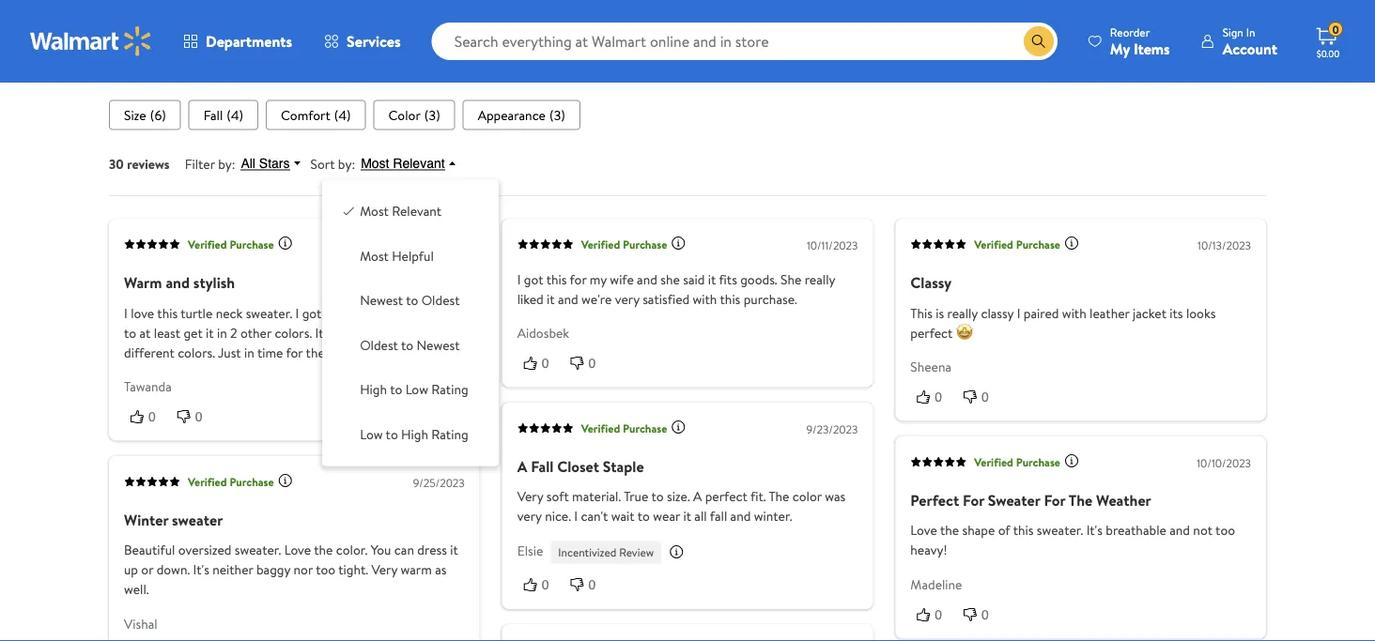 Task type: describe. For each thing, give the bounding box(es) containing it.
reviews
[[127, 154, 170, 173]]

it right liked
[[547, 290, 555, 308]]

vishal
[[124, 615, 158, 633]]

sort
[[310, 154, 335, 173]]

all stars
[[241, 156, 290, 171]]

winter
[[124, 510, 168, 530]]

of
[[998, 522, 1010, 540]]

oversized
[[178, 541, 232, 560]]

color
[[793, 488, 822, 506]]

i inside this is really classy i paired with leather jacket its looks perfect 🤩
[[1017, 304, 1021, 322]]

to left size.
[[651, 488, 664, 506]]

for inside i love this turtle neck sweater.  i got it in green but i'm going to at least get it in 2 other colors.  it comes in several different colors.  just in time for the fall and winter!
[[286, 343, 303, 361]]

1 vertical spatial newest
[[417, 336, 460, 355]]

love
[[131, 304, 154, 322]]

verified purchase for for
[[974, 454, 1060, 470]]

size (6)
[[124, 106, 166, 124]]

appearance
[[478, 106, 546, 124]]

in down "green"
[[367, 323, 377, 342]]

its
[[1170, 304, 1183, 322]]

too inside love the shape of this sweater. it's breathable and not too heavy!
[[1216, 522, 1235, 540]]

1 horizontal spatial the
[[1069, 490, 1093, 511]]

departments button
[[167, 19, 308, 64]]

0 down madeline
[[935, 607, 942, 623]]

items
[[1134, 38, 1170, 59]]

green
[[349, 304, 382, 322]]

down.
[[157, 561, 190, 579]]

it's inside beautiful oversized sweater. love the color. you can dress it up or down. it's neither baggy nor too tight. very warm as well.
[[193, 561, 209, 579]]

9/23/2023
[[806, 421, 858, 437]]

winter!
[[372, 343, 412, 361]]

the inside love the shape of this sweater. it's breathable and not too heavy!
[[940, 522, 959, 540]]

sweater. for stylish
[[246, 304, 292, 322]]

0 down sheena
[[935, 390, 942, 405]]

0 down get
[[195, 409, 202, 424]]

love inside love the shape of this sweater. it's breathable and not too heavy!
[[911, 522, 937, 540]]

to inside i love this turtle neck sweater.  i got it in green but i'm going to at least get it in 2 other colors.  it comes in several different colors.  just in time for the fall and winter!
[[124, 323, 136, 342]]

she
[[661, 270, 680, 288]]

$0.00
[[1317, 47, 1340, 60]]

walmart image
[[30, 26, 152, 56]]

0 vertical spatial high
[[360, 381, 387, 399]]

a inside very soft material. true to size. a perfect fit. the color was very nice. i can't wait to wear it all fall and winter.
[[693, 488, 702, 506]]

i'm
[[408, 304, 424, 322]]

neck
[[216, 304, 243, 322]]

looks
[[1186, 304, 1216, 322]]

0 horizontal spatial newest
[[360, 292, 403, 310]]

purchase.
[[744, 290, 797, 308]]

nice.
[[545, 507, 571, 526]]

but
[[385, 304, 404, 322]]

1 for from the left
[[963, 490, 984, 511]]

different
[[124, 343, 175, 361]]

in right "just" on the bottom
[[244, 343, 254, 361]]

verified for sweater
[[188, 474, 227, 490]]

sweater
[[172, 510, 223, 530]]

fit.
[[750, 488, 766, 506]]

paired
[[1024, 304, 1059, 322]]

material.
[[572, 488, 621, 506]]

neither
[[212, 561, 253, 579]]

true
[[624, 488, 648, 506]]

2 vertical spatial most
[[360, 247, 389, 265]]

filter by:
[[185, 154, 235, 173]]

i inside very soft material. true to size. a perfect fit. the color was very nice. i can't wait to wear it all fall and winter.
[[574, 507, 578, 526]]

0 down elsie
[[542, 578, 549, 593]]

tight.
[[338, 561, 368, 579]]

newest to oldest
[[360, 292, 460, 310]]

(3) for color (3)
[[424, 106, 440, 124]]

verified purchase information image for sweater
[[278, 474, 293, 489]]

filter
[[185, 154, 215, 173]]

list item containing comfort
[[266, 100, 366, 130]]

in up comes at bottom
[[336, 304, 346, 322]]

0 down we're
[[588, 356, 596, 371]]

Most Relevant radio
[[341, 202, 356, 217]]

size.
[[667, 488, 690, 506]]

was
[[825, 488, 846, 506]]

i got this for my wife and she said it fits goods. she really liked it and we're very satisfied with this purchase.
[[517, 270, 835, 308]]

not
[[1193, 522, 1213, 540]]

for inside i got this for my wife and she said it fits goods. she really liked it and we're very satisfied with this purchase.
[[570, 270, 587, 288]]

it left fits at the top of the page
[[708, 270, 716, 288]]

1 vertical spatial high
[[401, 425, 428, 444]]

0 down shape
[[982, 607, 989, 623]]

purchase for fall
[[623, 420, 667, 436]]

option group containing most relevant
[[337, 195, 483, 451]]

get
[[184, 323, 203, 342]]

turtle
[[181, 304, 213, 322]]

0 up the $0.00 in the right of the page
[[1332, 21, 1339, 37]]

incentivized
[[558, 545, 616, 561]]

30
[[109, 154, 124, 173]]

most relevant inside "option group"
[[360, 202, 442, 221]]

frequent
[[109, 59, 168, 80]]

beautiful oversized sweater. love the color. you can dress it up or down. it's neither baggy nor too tight. very warm as well.
[[124, 541, 458, 599]]

wait
[[611, 507, 635, 526]]

and left we're
[[558, 290, 578, 308]]

list containing size
[[109, 100, 1266, 130]]

perfect
[[911, 490, 959, 511]]

low to high rating
[[360, 425, 468, 444]]

and right warm
[[166, 272, 190, 293]]

services button
[[308, 19, 417, 64]]

list item containing color
[[373, 100, 455, 130]]

1 vertical spatial colors.
[[178, 343, 215, 361]]

list item containing appearance
[[463, 100, 580, 130]]

(3) for appearance (3)
[[549, 106, 565, 124]]

0 down incentivized
[[588, 578, 596, 593]]

most relevant inside dropdown button
[[361, 156, 445, 171]]

1 vertical spatial most
[[360, 202, 389, 221]]

the inside very soft material. true to size. a perfect fit. the color was very nice. i can't wait to wear it all fall and winter.
[[769, 488, 789, 506]]

this down fits at the top of the page
[[720, 290, 740, 308]]

wear
[[653, 507, 680, 526]]

perfect inside this is really classy i paired with leather jacket its looks perfect 🤩
[[911, 323, 953, 342]]

relevant inside most relevant dropdown button
[[393, 156, 445, 171]]

departments
[[206, 31, 292, 52]]

verified purchase information image for for
[[1064, 454, 1079, 469]]

this
[[911, 304, 933, 322]]

10/10/2023
[[1197, 455, 1251, 471]]

by: for sort by:
[[338, 154, 355, 173]]

account
[[1223, 38, 1277, 59]]

warm and stylish
[[124, 272, 235, 293]]

oldest to newest
[[360, 336, 460, 355]]

verified purchase for fall
[[581, 420, 667, 436]]

to down winter! on the bottom of the page
[[390, 381, 402, 399]]

other
[[240, 323, 271, 342]]

or
[[141, 561, 153, 579]]

(4) for fall (4)
[[227, 106, 243, 124]]

most inside dropdown button
[[361, 156, 389, 171]]

very inside i got this for my wife and she said it fits goods. she really liked it and we're very satisfied with this purchase.
[[615, 290, 640, 308]]

the inside i love this turtle neck sweater.  i got it in green but i'm going to at least get it in 2 other colors.  it comes in several different colors.  just in time for the fall and winter!
[[306, 343, 325, 361]]

helpful
[[392, 247, 434, 265]]

aidosbek
[[517, 324, 569, 342]]

verified for fall
[[581, 420, 620, 436]]

love the shape of this sweater. it's breathable and not too heavy!
[[911, 522, 1235, 560]]

this inside love the shape of this sweater. it's breathable and not too heavy!
[[1013, 522, 1034, 540]]

can
[[394, 541, 414, 560]]

tawanda
[[124, 377, 172, 396]]

several
[[380, 323, 420, 342]]

winter sweater
[[124, 510, 223, 530]]

weather
[[1096, 490, 1151, 511]]

all
[[241, 156, 255, 171]]

this left my
[[546, 270, 567, 288]]

(6)
[[150, 106, 166, 124]]

0 down tawanda
[[148, 409, 156, 424]]

verified purchase information image for and
[[278, 236, 293, 251]]

very inside very soft material. true to size. a perfect fit. the color was very nice. i can't wait to wear it all fall and winter.
[[517, 488, 543, 506]]

in left '2'
[[217, 323, 227, 342]]

jacket
[[1133, 304, 1167, 322]]

to right but
[[406, 292, 418, 310]]

purchase up paired
[[1016, 236, 1060, 252]]

and inside i love this turtle neck sweater.  i got it in green but i'm going to at least get it in 2 other colors.  it comes in several different colors.  just in time for the fall and winter!
[[348, 343, 369, 361]]

time
[[257, 343, 283, 361]]

list item containing size
[[109, 100, 181, 130]]

1 horizontal spatial colors.
[[275, 323, 312, 342]]

nor
[[294, 561, 313, 579]]

my
[[1110, 38, 1130, 59]]

going
[[428, 304, 459, 322]]

verified purchase for sweater
[[188, 474, 274, 490]]

i inside i got this for my wife and she said it fits goods. she really liked it and we're very satisfied with this purchase.
[[517, 270, 521, 288]]

just
[[218, 343, 241, 361]]

it up comes at bottom
[[325, 304, 333, 322]]

incentivized review information image
[[669, 545, 684, 560]]

heavy!
[[911, 541, 947, 560]]

is
[[936, 304, 944, 322]]

relevant inside "option group"
[[392, 202, 442, 221]]

the inside beautiful oversized sweater. love the color. you can dress it up or down. it's neither baggy nor too tight. very warm as well.
[[314, 541, 333, 560]]

in
[[1246, 24, 1255, 40]]

winter.
[[754, 507, 792, 526]]

it inside very soft material. true to size. a perfect fit. the color was very nice. i can't wait to wear it all fall and winter.
[[683, 507, 691, 526]]

verified for and
[[188, 236, 227, 252]]

incentivized review
[[558, 545, 654, 561]]

fall inside i love this turtle neck sweater.  i got it in green but i'm going to at least get it in 2 other colors.  it comes in several different colors.  just in time for the fall and winter!
[[328, 343, 345, 361]]



Task type: locate. For each thing, give the bounding box(es) containing it.
breathable
[[1106, 522, 1166, 540]]

for
[[963, 490, 984, 511], [1044, 490, 1066, 511]]

for right time
[[286, 343, 303, 361]]

0 vertical spatial newest
[[360, 292, 403, 310]]

newest left i'm
[[360, 292, 403, 310]]

sweater. inside love the shape of this sweater. it's breathable and not too heavy!
[[1037, 522, 1083, 540]]

1 vertical spatial really
[[947, 304, 978, 322]]

high down high to low rating
[[401, 425, 428, 444]]

low up low to high rating
[[405, 381, 428, 399]]

very
[[615, 290, 640, 308], [517, 507, 542, 526]]

4 list item from the left
[[373, 100, 455, 130]]

1 horizontal spatial (4)
[[334, 106, 351, 124]]

comfort
[[281, 106, 330, 124]]

verified purchase information image up perfect for sweater for the weather
[[1064, 454, 1079, 469]]

perfect down is
[[911, 323, 953, 342]]

1 vertical spatial relevant
[[392, 202, 442, 221]]

2
[[230, 323, 237, 342]]

sign
[[1223, 24, 1244, 40]]

it right dress
[[450, 541, 458, 560]]

1 vertical spatial got
[[302, 304, 322, 322]]

0 vertical spatial rating
[[431, 381, 468, 399]]

fall down mentions
[[204, 106, 223, 124]]

most relevant down color
[[361, 156, 445, 171]]

with down said
[[693, 290, 717, 308]]

0 vertical spatial most
[[361, 156, 389, 171]]

staple
[[603, 456, 644, 477]]

and inside very soft material. true to size. a perfect fit. the color was very nice. i can't wait to wear it all fall and winter.
[[730, 507, 751, 526]]

by:
[[218, 154, 235, 173], [338, 154, 355, 173]]

very down you
[[371, 561, 397, 579]]

oldest down "green"
[[360, 336, 398, 355]]

very down wife
[[615, 290, 640, 308]]

colors. left it
[[275, 323, 312, 342]]

low down high to low rating
[[360, 425, 383, 444]]

for right sweater
[[1044, 490, 1066, 511]]

fall up soft
[[531, 456, 554, 477]]

list
[[109, 100, 1266, 130]]

sweater.
[[246, 304, 292, 322], [1037, 522, 1083, 540], [235, 541, 281, 560]]

fall (4)
[[204, 106, 243, 124]]

too right nor at the left of page
[[316, 561, 335, 579]]

very
[[517, 488, 543, 506], [371, 561, 397, 579]]

0 vertical spatial too
[[1216, 522, 1235, 540]]

1 horizontal spatial by:
[[338, 154, 355, 173]]

0 vertical spatial love
[[911, 522, 937, 540]]

0 horizontal spatial it's
[[193, 561, 209, 579]]

very inside very soft material. true to size. a perfect fit. the color was very nice. i can't wait to wear it all fall and winter.
[[517, 507, 542, 526]]

newest down going
[[417, 336, 460, 355]]

liked
[[517, 290, 544, 308]]

it inside beautiful oversized sweater. love the color. you can dress it up or down. it's neither baggy nor too tight. very warm as well.
[[450, 541, 458, 560]]

love
[[911, 522, 937, 540], [284, 541, 311, 560]]

up
[[124, 561, 138, 579]]

0 horizontal spatial for
[[963, 490, 984, 511]]

by: for filter by:
[[218, 154, 235, 173]]

reorder
[[1110, 24, 1150, 40]]

can't
[[581, 507, 608, 526]]

sweater. up the other at the left of the page
[[246, 304, 292, 322]]

0 horizontal spatial by:
[[218, 154, 235, 173]]

(4)
[[227, 106, 243, 124], [334, 106, 351, 124]]

said
[[683, 270, 705, 288]]

0 vertical spatial a
[[517, 456, 527, 477]]

purchase up wife
[[623, 236, 667, 252]]

verified purchase information image for fall
[[671, 420, 686, 435]]

fall
[[204, 106, 223, 124], [531, 456, 554, 477]]

purchase up stylish
[[230, 236, 274, 252]]

0 vertical spatial got
[[524, 270, 543, 288]]

0 horizontal spatial fall
[[204, 106, 223, 124]]

all
[[694, 507, 707, 526]]

it left all
[[683, 507, 691, 526]]

purchase up oversized
[[230, 474, 274, 490]]

it's down oversized
[[193, 561, 209, 579]]

verified for for
[[974, 454, 1013, 470]]

1 vertical spatial very
[[517, 507, 542, 526]]

a right size.
[[693, 488, 702, 506]]

fall down comes at bottom
[[328, 343, 345, 361]]

1 vertical spatial oldest
[[360, 336, 398, 355]]

very left soft
[[517, 488, 543, 506]]

with inside this is really classy i paired with leather jacket its looks perfect 🤩
[[1062, 304, 1087, 322]]

1 horizontal spatial high
[[401, 425, 428, 444]]

0 horizontal spatial the
[[769, 488, 789, 506]]

the down it
[[306, 343, 325, 361]]

1 horizontal spatial it's
[[1086, 522, 1103, 540]]

a fall closet staple
[[517, 456, 644, 477]]

and left she
[[637, 270, 657, 288]]

stylish
[[193, 272, 235, 293]]

verified purchase
[[188, 236, 274, 252], [581, 236, 667, 252], [974, 236, 1060, 252], [581, 420, 667, 436], [974, 454, 1060, 470], [188, 474, 274, 490]]

with right paired
[[1062, 304, 1087, 322]]

list item containing fall
[[188, 100, 258, 130]]

1 horizontal spatial fall
[[531, 456, 554, 477]]

got up it
[[302, 304, 322, 322]]

0 horizontal spatial too
[[316, 561, 335, 579]]

soft
[[546, 488, 569, 506]]

verified purchase information image up beautiful oversized sweater. love the color. you can dress it up or down. it's neither baggy nor too tight. very warm as well.
[[278, 474, 293, 489]]

to left the at
[[124, 323, 136, 342]]

oldest
[[421, 292, 460, 310], [360, 336, 398, 355]]

1 vertical spatial it's
[[193, 561, 209, 579]]

0 horizontal spatial with
[[693, 290, 717, 308]]

1 list item from the left
[[109, 100, 181, 130]]

(3) right color
[[424, 106, 440, 124]]

it's left breathable
[[1086, 522, 1103, 540]]

color.
[[336, 541, 368, 560]]

really up 🤩
[[947, 304, 978, 322]]

1 horizontal spatial very
[[517, 488, 543, 506]]

this right of
[[1013, 522, 1034, 540]]

1 horizontal spatial fall
[[710, 507, 727, 526]]

colors. down get
[[178, 343, 215, 361]]

the
[[306, 343, 325, 361], [940, 522, 959, 540], [314, 541, 333, 560]]

0 vertical spatial sweater.
[[246, 304, 292, 322]]

0 horizontal spatial love
[[284, 541, 311, 560]]

oldest right but
[[421, 292, 460, 310]]

(3) right appearance
[[549, 106, 565, 124]]

verified purchase information image down stars
[[278, 236, 293, 251]]

purchase for and
[[230, 236, 274, 252]]

0 vertical spatial for
[[570, 270, 587, 288]]

2 for from the left
[[1044, 490, 1066, 511]]

0 vertical spatial perfect
[[911, 323, 953, 342]]

1 vertical spatial low
[[360, 425, 383, 444]]

most relevant up most helpful
[[360, 202, 442, 221]]

2 by: from the left
[[338, 154, 355, 173]]

0 horizontal spatial for
[[286, 343, 303, 361]]

classy
[[911, 272, 952, 293]]

1 horizontal spatial for
[[570, 270, 587, 288]]

too inside beautiful oversized sweater. love the color. you can dress it up or down. it's neither baggy nor too tight. very warm as well.
[[316, 561, 335, 579]]

1 horizontal spatial too
[[1216, 522, 1235, 540]]

sweater. down perfect for sweater for the weather
[[1037, 522, 1083, 540]]

0 vertical spatial relevant
[[393, 156, 445, 171]]

to down i'm
[[401, 336, 414, 355]]

0 horizontal spatial 10/13/2023
[[411, 237, 465, 253]]

to right wait
[[638, 507, 650, 526]]

sweater. for sweater
[[1037, 522, 1083, 540]]

10/11/2023
[[807, 237, 858, 253]]

1 vertical spatial fall
[[531, 456, 554, 477]]

by: left all
[[218, 154, 235, 173]]

and down fit.
[[730, 507, 751, 526]]

0 down classy
[[982, 390, 989, 405]]

relevant up the helpful
[[392, 202, 442, 221]]

with inside i got this for my wife and she said it fits goods. she really liked it and we're very satisfied with this purchase.
[[693, 290, 717, 308]]

fall right all
[[710, 507, 727, 526]]

1 horizontal spatial love
[[911, 522, 937, 540]]

with
[[693, 290, 717, 308], [1062, 304, 1087, 322]]

0 vertical spatial very
[[517, 488, 543, 506]]

color (3)
[[388, 106, 440, 124]]

0 horizontal spatial fall
[[328, 343, 345, 361]]

(4) right comfort
[[334, 106, 351, 124]]

option group
[[337, 195, 483, 451]]

love inside beautiful oversized sweater. love the color. you can dress it up or down. it's neither baggy nor too tight. very warm as well.
[[284, 541, 311, 560]]

most right most relevant option
[[360, 202, 389, 221]]

beautiful
[[124, 541, 175, 560]]

0 button
[[517, 353, 564, 373], [564, 353, 611, 373], [911, 387, 957, 406], [957, 387, 1004, 406], [124, 407, 171, 426], [171, 407, 218, 426], [517, 576, 564, 595], [564, 576, 611, 595], [911, 605, 957, 624], [957, 605, 1004, 624]]

dress
[[417, 541, 447, 560]]

really inside i got this for my wife and she said it fits goods. she really liked it and we're very satisfied with this purchase.
[[805, 270, 835, 288]]

1 vertical spatial a
[[693, 488, 702, 506]]

1 (3) from the left
[[424, 106, 440, 124]]

very left nice.
[[517, 507, 542, 526]]

the up love the shape of this sweater. it's breathable and not too heavy!
[[1069, 490, 1093, 511]]

0 horizontal spatial high
[[360, 381, 387, 399]]

love up nor at the left of page
[[284, 541, 311, 560]]

really inside this is really classy i paired with leather jacket its looks perfect 🤩
[[947, 304, 978, 322]]

most left the helpful
[[360, 247, 389, 265]]

1 horizontal spatial with
[[1062, 304, 1087, 322]]

(4) for comfort (4)
[[334, 106, 351, 124]]

sheena
[[911, 358, 952, 376]]

2 10/13/2023 from the left
[[1198, 237, 1251, 253]]

2 vertical spatial the
[[314, 541, 333, 560]]

the up winter.
[[769, 488, 789, 506]]

very soft material. true to size. a perfect fit. the color was very nice. i can't wait to wear it all fall and winter.
[[517, 488, 846, 526]]

0 vertical spatial it's
[[1086, 522, 1103, 540]]

0 horizontal spatial colors.
[[178, 343, 215, 361]]

purchase up perfect for sweater for the weather
[[1016, 454, 1060, 470]]

10/13/2023 up newest to oldest
[[411, 237, 465, 253]]

she
[[781, 270, 802, 288]]

0 vertical spatial oldest
[[421, 292, 460, 310]]

0 vertical spatial very
[[615, 290, 640, 308]]

3 list item from the left
[[266, 100, 366, 130]]

1 vertical spatial sweater.
[[1037, 522, 1083, 540]]

sweater. inside i love this turtle neck sweater.  i got it in green but i'm going to at least get it in 2 other colors.  it comes in several different colors.  just in time for the fall and winter!
[[246, 304, 292, 322]]

🤩
[[956, 323, 969, 342]]

1 vertical spatial the
[[940, 522, 959, 540]]

1 horizontal spatial very
[[615, 290, 640, 308]]

love up the heavy!
[[911, 522, 937, 540]]

1 horizontal spatial newest
[[417, 336, 460, 355]]

sign in account
[[1223, 24, 1277, 59]]

it right get
[[206, 323, 214, 342]]

9/25/2023
[[413, 475, 465, 491]]

0 horizontal spatial got
[[302, 304, 322, 322]]

color
[[388, 106, 421, 124]]

0 vertical spatial the
[[306, 343, 325, 361]]

0 vertical spatial low
[[405, 381, 428, 399]]

2 (3) from the left
[[549, 106, 565, 124]]

1 vertical spatial most relevant
[[360, 202, 442, 221]]

1 horizontal spatial a
[[693, 488, 702, 506]]

warm
[[124, 272, 162, 293]]

purchase up staple
[[623, 420, 667, 436]]

1 by: from the left
[[218, 154, 235, 173]]

2 list item from the left
[[188, 100, 258, 130]]

and down comes at bottom
[[348, 343, 369, 361]]

verified purchase information image up this is really classy i paired with leather jacket its looks perfect 🤩
[[1064, 236, 1079, 251]]

0 horizontal spatial really
[[805, 270, 835, 288]]

fall inside very soft material. true to size. a perfect fit. the color was very nice. i can't wait to wear it all fall and winter.
[[710, 507, 727, 526]]

1 vertical spatial perfect
[[705, 488, 748, 506]]

perfect for sweater for the weather
[[911, 490, 1151, 511]]

least
[[154, 323, 180, 342]]

1 vertical spatial for
[[286, 343, 303, 361]]

this is really classy i paired with leather jacket its looks perfect 🤩
[[911, 304, 1216, 342]]

0 vertical spatial fall
[[328, 343, 345, 361]]

i love this turtle neck sweater.  i got it in green but i'm going to at least get it in 2 other colors.  it comes in several different colors.  just in time for the fall and winter!
[[124, 304, 459, 361]]

closet
[[557, 456, 599, 477]]

1 vertical spatial rating
[[431, 425, 468, 444]]

too right not
[[1216, 522, 1235, 540]]

classy
[[981, 304, 1014, 322]]

all stars button
[[235, 155, 310, 172]]

a
[[517, 456, 527, 477], [693, 488, 702, 506]]

got inside i love this turtle neck sweater.  i got it in green but i'm going to at least get it in 2 other colors.  it comes in several different colors.  just in time for the fall and winter!
[[302, 304, 322, 322]]

2 rating from the top
[[431, 425, 468, 444]]

in
[[336, 304, 346, 322], [217, 323, 227, 342], [367, 323, 377, 342], [244, 343, 254, 361]]

purchase for sweater
[[230, 474, 274, 490]]

Walmart Site-Wide search field
[[432, 23, 1058, 60]]

it
[[315, 323, 324, 342]]

fits
[[719, 270, 737, 288]]

sort by:
[[310, 154, 355, 173]]

and left not
[[1170, 522, 1190, 540]]

2 vertical spatial sweater.
[[235, 541, 281, 560]]

0 horizontal spatial very
[[517, 507, 542, 526]]

1 vertical spatial very
[[371, 561, 397, 579]]

1 (4) from the left
[[227, 106, 243, 124]]

high down winter! on the bottom of the page
[[360, 381, 387, 399]]

0 vertical spatial colors.
[[275, 323, 312, 342]]

to down high to low rating
[[386, 425, 398, 444]]

relevant
[[393, 156, 445, 171], [392, 202, 442, 221]]

search icon image
[[1031, 34, 1046, 49]]

0 horizontal spatial (3)
[[424, 106, 440, 124]]

verified purchase information image
[[278, 236, 293, 251], [671, 236, 686, 251], [1064, 236, 1079, 251], [671, 420, 686, 435], [1064, 454, 1079, 469], [278, 474, 293, 489]]

sweater. inside beautiful oversized sweater. love the color. you can dress it up or down. it's neither baggy nor too tight. very warm as well.
[[235, 541, 281, 560]]

0 vertical spatial fall
[[204, 106, 223, 124]]

1 horizontal spatial really
[[947, 304, 978, 322]]

2 (4) from the left
[[334, 106, 351, 124]]

shape
[[962, 522, 995, 540]]

0 horizontal spatial low
[[360, 425, 383, 444]]

1 horizontal spatial perfect
[[911, 323, 953, 342]]

1 horizontal spatial oldest
[[421, 292, 460, 310]]

1 vertical spatial too
[[316, 561, 335, 579]]

0 horizontal spatial a
[[517, 456, 527, 477]]

10/13/2023 up looks
[[1198, 237, 1251, 253]]

Search search field
[[432, 23, 1058, 60]]

verified purchase information image up she
[[671, 236, 686, 251]]

rating up 9/25/2023
[[431, 425, 468, 444]]

(4) up all
[[227, 106, 243, 124]]

size
[[124, 106, 146, 124]]

to
[[406, 292, 418, 310], [124, 323, 136, 342], [401, 336, 414, 355], [390, 381, 402, 399], [386, 425, 398, 444], [651, 488, 664, 506], [638, 507, 650, 526]]

services
[[347, 31, 401, 52]]

it's
[[1086, 522, 1103, 540], [193, 561, 209, 579]]

list item
[[109, 100, 181, 130], [188, 100, 258, 130], [266, 100, 366, 130], [373, 100, 455, 130], [463, 100, 580, 130]]

most right sort by:
[[361, 156, 389, 171]]

got inside i got this for my wife and she said it fits goods. she really liked it and we're very satisfied with this purchase.
[[524, 270, 543, 288]]

this up least
[[157, 304, 178, 322]]

mentions
[[172, 59, 233, 80]]

goods.
[[740, 270, 777, 288]]

1 rating from the top
[[431, 381, 468, 399]]

0
[[1332, 21, 1339, 37], [542, 356, 549, 371], [588, 356, 596, 371], [935, 390, 942, 405], [982, 390, 989, 405], [148, 409, 156, 424], [195, 409, 202, 424], [542, 578, 549, 593], [588, 578, 596, 593], [935, 607, 942, 623], [982, 607, 989, 623]]

most relevant button
[[355, 155, 466, 172]]

0 horizontal spatial oldest
[[360, 336, 398, 355]]

1 horizontal spatial for
[[1044, 490, 1066, 511]]

1 horizontal spatial got
[[524, 270, 543, 288]]

1 horizontal spatial 10/13/2023
[[1198, 237, 1251, 253]]

purchase for for
[[1016, 454, 1060, 470]]

for left my
[[570, 270, 587, 288]]

got
[[524, 270, 543, 288], [302, 304, 322, 322]]

we're
[[582, 290, 612, 308]]

perfect inside very soft material. true to size. a perfect fit. the color was very nice. i can't wait to wear it all fall and winter.
[[705, 488, 748, 506]]

(3)
[[424, 106, 440, 124], [549, 106, 565, 124]]

a left 'closet'
[[517, 456, 527, 477]]

1 vertical spatial love
[[284, 541, 311, 560]]

1 10/13/2023 from the left
[[411, 237, 465, 253]]

10/13/2023 for classy
[[1198, 237, 1251, 253]]

for up shape
[[963, 490, 984, 511]]

very inside beautiful oversized sweater. love the color. you can dress it up or down. it's neither baggy nor too tight. very warm as well.
[[371, 561, 397, 579]]

fall
[[328, 343, 345, 361], [710, 507, 727, 526]]

0 horizontal spatial (4)
[[227, 106, 243, 124]]

verified purchase for and
[[188, 236, 274, 252]]

and inside love the shape of this sweater. it's breathable and not too heavy!
[[1170, 522, 1190, 540]]

5 list item from the left
[[463, 100, 580, 130]]

the left color.
[[314, 541, 333, 560]]

1 horizontal spatial (3)
[[549, 106, 565, 124]]

0 vertical spatial really
[[805, 270, 835, 288]]

0 vertical spatial most relevant
[[361, 156, 445, 171]]

1 horizontal spatial low
[[405, 381, 428, 399]]

it's inside love the shape of this sweater. it's breathable and not too heavy!
[[1086, 522, 1103, 540]]

by: right sort in the left of the page
[[338, 154, 355, 173]]

satisfied
[[643, 290, 690, 308]]

madeline
[[911, 576, 962, 594]]

this inside i love this turtle neck sweater.  i got it in green but i'm going to at least get it in 2 other colors.  it comes in several different colors.  just in time for the fall and winter!
[[157, 304, 178, 322]]

1 vertical spatial fall
[[710, 507, 727, 526]]

rating for high to low rating
[[431, 381, 468, 399]]

0 down aidosbek
[[542, 356, 549, 371]]

purchase
[[230, 236, 274, 252], [623, 236, 667, 252], [1016, 236, 1060, 252], [623, 420, 667, 436], [1016, 454, 1060, 470], [230, 474, 274, 490]]

10/13/2023 for warm and stylish
[[411, 237, 465, 253]]

0 horizontal spatial very
[[371, 561, 397, 579]]

relevant down color (3)
[[393, 156, 445, 171]]

0 horizontal spatial perfect
[[705, 488, 748, 506]]

rating for low to high rating
[[431, 425, 468, 444]]



Task type: vqa. For each thing, say whether or not it's contained in the screenshot.
the 40%
no



